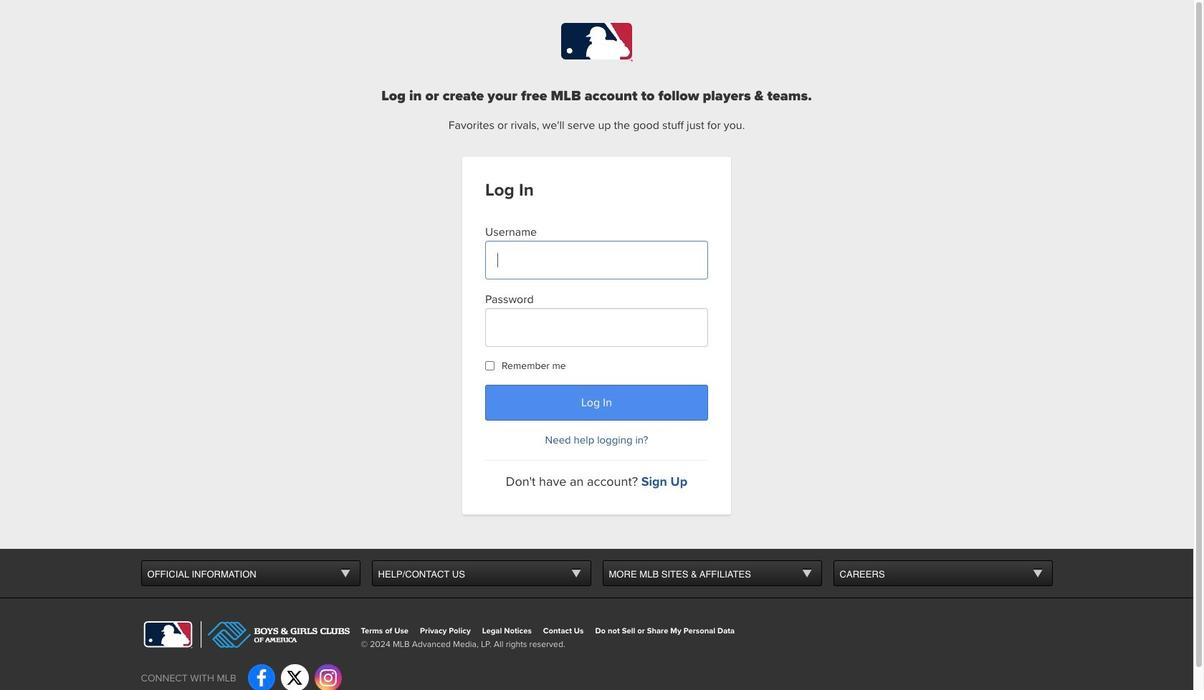 Task type: locate. For each thing, give the bounding box(es) containing it.
None submit
[[485, 385, 708, 421]]

None checkbox
[[485, 361, 495, 371]]

None text field
[[485, 241, 708, 280]]

None password field
[[485, 308, 708, 347]]



Task type: describe. For each thing, give the bounding box(es) containing it.
mlb logo image
[[561, 23, 633, 61]]

boys and girls club of america image
[[200, 621, 350, 648]]

mlb.com image
[[141, 621, 195, 649]]



Task type: vqa. For each thing, say whether or not it's contained in the screenshot.
the mlb logo at the top
yes



